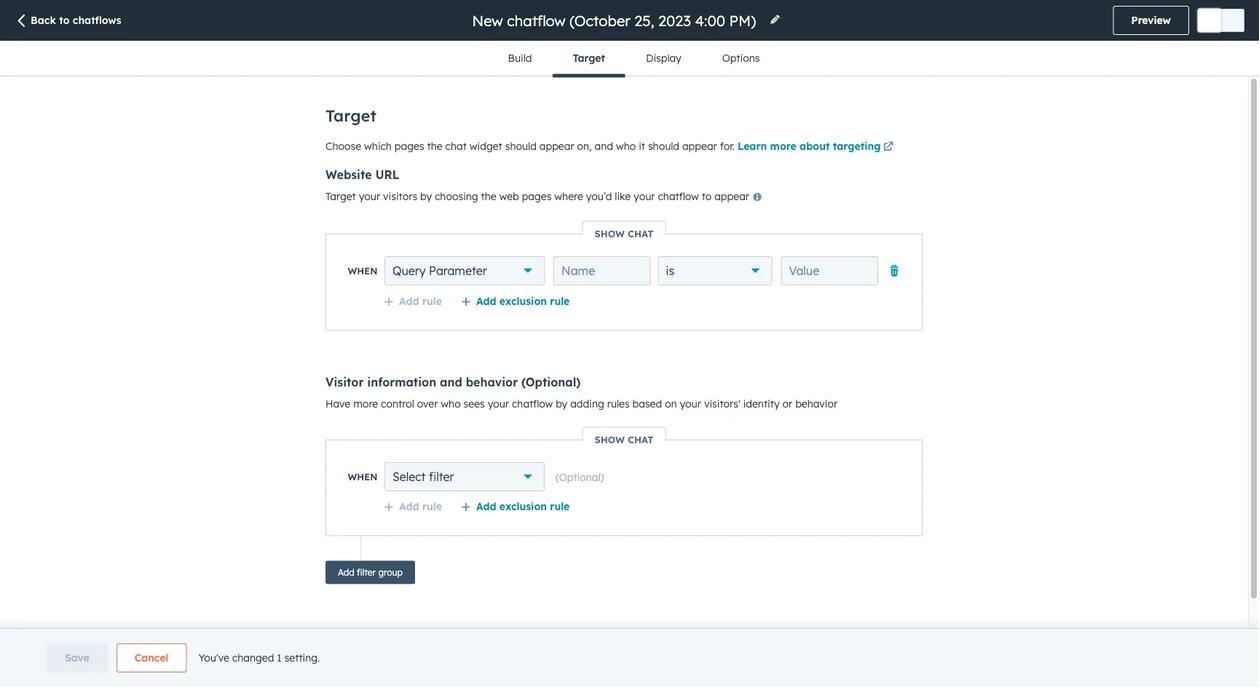 Task type: describe. For each thing, give the bounding box(es) containing it.
visitors'
[[704, 397, 740, 410]]

1 vertical spatial behavior
[[795, 397, 838, 410]]

add down the query parameter popup button at the top left of page
[[476, 295, 496, 307]]

filter for add
[[357, 567, 376, 578]]

build button
[[488, 41, 552, 76]]

on
[[665, 397, 677, 410]]

add rule button for query
[[384, 295, 442, 308]]

more for learn
[[770, 139, 797, 152]]

show chat link for query parameter
[[583, 228, 665, 240]]

1
[[277, 652, 282, 665]]

1 vertical spatial by
[[556, 397, 567, 410]]

chat for filter
[[628, 434, 654, 446]]

parameter
[[429, 264, 487, 278]]

group
[[378, 567, 403, 578]]

is
[[666, 264, 674, 278]]

web
[[499, 190, 519, 203]]

1 horizontal spatial the
[[481, 190, 496, 203]]

0 vertical spatial who
[[616, 139, 636, 152]]

where
[[554, 190, 583, 203]]

show chat link for select filter
[[583, 434, 665, 446]]

you've changed 1 setting.
[[198, 652, 320, 665]]

sees
[[464, 397, 485, 410]]

over
[[417, 397, 438, 410]]

like
[[615, 190, 631, 203]]

exclusion for query parameter
[[499, 295, 547, 307]]

build
[[508, 52, 532, 64]]

to inside button
[[59, 14, 70, 27]]

add left group
[[338, 567, 354, 578]]

0 vertical spatial chatflow
[[658, 190, 699, 203]]

widget
[[470, 139, 502, 152]]

based
[[633, 397, 662, 410]]

add down select
[[399, 500, 419, 513]]

select filter
[[393, 470, 454, 484]]

when for query parameter
[[348, 265, 378, 277]]

add exclusion rule for parameter
[[476, 295, 570, 307]]

save
[[65, 652, 89, 665]]

you've
[[198, 652, 229, 665]]

save button
[[47, 644, 108, 673]]

2 should from the left
[[648, 139, 679, 152]]

filter for select
[[429, 470, 454, 484]]

add rule for query
[[399, 295, 442, 307]]

cancel button
[[116, 644, 187, 673]]

preview button
[[1113, 6, 1189, 35]]

show chat for select filter
[[595, 434, 654, 446]]

navigation containing build
[[488, 41, 780, 78]]

add down select filter popup button
[[476, 500, 496, 513]]

1 vertical spatial (optional)
[[556, 471, 604, 484]]

changed
[[232, 652, 274, 665]]

chat for parameter
[[628, 228, 654, 240]]

appear left on,
[[539, 139, 574, 152]]

or
[[783, 397, 793, 410]]

chatflows
[[73, 14, 121, 27]]

rules
[[607, 397, 630, 410]]

0 vertical spatial by
[[420, 190, 432, 203]]

appear down for.
[[715, 190, 749, 203]]

preview
[[1131, 14, 1171, 27]]

adding
[[570, 397, 604, 410]]

you'd
[[586, 190, 612, 203]]

0 vertical spatial (optional)
[[522, 375, 581, 389]]

visitor
[[326, 375, 364, 389]]

add filter group
[[338, 567, 403, 578]]

query
[[393, 264, 426, 278]]

which
[[364, 139, 392, 152]]

appear left for.
[[682, 139, 717, 152]]

about
[[800, 139, 830, 152]]

back
[[31, 14, 56, 27]]



Task type: vqa. For each thing, say whether or not it's contained in the screenshot.
Chat Conversation Average Time To Close By Rep element
no



Task type: locate. For each thing, give the bounding box(es) containing it.
2 vertical spatial target
[[326, 190, 356, 203]]

rule
[[422, 295, 442, 307], [550, 295, 570, 307], [422, 500, 442, 513], [550, 500, 570, 513]]

0 horizontal spatial more
[[353, 397, 378, 410]]

chatflow
[[658, 190, 699, 203], [512, 397, 553, 410]]

to
[[59, 14, 70, 27], [702, 190, 712, 203]]

website
[[326, 167, 372, 182]]

add exclusion rule for filter
[[476, 500, 570, 513]]

1 horizontal spatial chatflow
[[658, 190, 699, 203]]

0 vertical spatial and
[[595, 139, 613, 152]]

add rule button down query
[[384, 295, 442, 308]]

chat
[[628, 228, 654, 240], [628, 434, 654, 446]]

1 vertical spatial when
[[348, 471, 378, 483]]

the
[[427, 139, 443, 152], [481, 190, 496, 203]]

1 horizontal spatial who
[[616, 139, 636, 152]]

when
[[348, 265, 378, 277], [348, 471, 378, 483]]

1 vertical spatial the
[[481, 190, 496, 203]]

url
[[375, 167, 399, 182]]

should
[[505, 139, 537, 152], [648, 139, 679, 152]]

target inside button
[[573, 52, 605, 64]]

chat down based at the bottom right of page
[[628, 434, 654, 446]]

1 show chat from the top
[[595, 228, 654, 240]]

add exclusion rule button down select filter popup button
[[461, 500, 570, 513]]

1 horizontal spatial behavior
[[795, 397, 838, 410]]

and
[[595, 139, 613, 152], [440, 375, 462, 389]]

add exclusion rule
[[476, 295, 570, 307], [476, 500, 570, 513]]

1 vertical spatial pages
[[522, 190, 552, 203]]

add exclusion rule down select filter popup button
[[476, 500, 570, 513]]

and right on,
[[595, 139, 613, 152]]

0 vertical spatial to
[[59, 14, 70, 27]]

select filter button
[[385, 462, 545, 492]]

information
[[367, 375, 436, 389]]

0 vertical spatial pages
[[395, 139, 424, 152]]

0 vertical spatial show
[[595, 228, 625, 240]]

show chat down like at top
[[595, 228, 654, 240]]

1 vertical spatial more
[[353, 397, 378, 410]]

pages right which
[[395, 139, 424, 152]]

1 vertical spatial target
[[326, 106, 377, 126]]

0 horizontal spatial and
[[440, 375, 462, 389]]

1 add rule button from the top
[[384, 295, 442, 308]]

1 horizontal spatial filter
[[429, 470, 454, 484]]

who
[[616, 139, 636, 152], [441, 397, 461, 410]]

identity
[[743, 397, 780, 410]]

add rule down query
[[399, 295, 442, 307]]

more right learn
[[770, 139, 797, 152]]

is button
[[658, 256, 772, 285]]

1 add exclusion rule button from the top
[[461, 295, 570, 308]]

link opens in a new window image
[[883, 142, 894, 152]]

1 exclusion from the top
[[499, 295, 547, 307]]

None field
[[471, 11, 761, 30]]

1 horizontal spatial more
[[770, 139, 797, 152]]

add rule
[[399, 295, 442, 307], [399, 500, 442, 513]]

2 chat from the top
[[628, 434, 654, 446]]

the left chat
[[427, 139, 443, 152]]

choosing
[[435, 190, 478, 203]]

should right it
[[648, 139, 679, 152]]

show chat down rules
[[595, 434, 654, 446]]

more inside the learn more about targeting link
[[770, 139, 797, 152]]

learn
[[738, 139, 767, 152]]

2 add exclusion rule from the top
[[476, 500, 570, 513]]

show chat link down like at top
[[583, 228, 665, 240]]

add rule for select
[[399, 500, 442, 513]]

1 add rule from the top
[[399, 295, 442, 307]]

target your visitors by choosing the web pages where you'd like your chatflow to appear
[[326, 190, 752, 203]]

1 vertical spatial who
[[441, 397, 461, 410]]

show down rules
[[595, 434, 625, 446]]

show up name text box
[[595, 228, 625, 240]]

target up choose
[[326, 106, 377, 126]]

control
[[381, 397, 414, 410]]

0 horizontal spatial behavior
[[466, 375, 518, 389]]

add down query
[[399, 295, 419, 307]]

add rule down select filter on the bottom
[[399, 500, 442, 513]]

target button
[[552, 41, 626, 78]]

pages
[[395, 139, 424, 152], [522, 190, 552, 203]]

0 horizontal spatial to
[[59, 14, 70, 27]]

0 vertical spatial add exclusion rule
[[476, 295, 570, 307]]

filter left group
[[357, 567, 376, 578]]

0 vertical spatial show chat link
[[583, 228, 665, 240]]

filter inside the add filter group button
[[357, 567, 376, 578]]

when left query
[[348, 265, 378, 277]]

exclusion
[[499, 295, 547, 307], [499, 500, 547, 513]]

exclusion for select filter
[[499, 500, 547, 513]]

chatflow right like at top
[[658, 190, 699, 203]]

select
[[393, 470, 426, 484]]

back to chatflows button
[[15, 13, 121, 29]]

Value text field
[[781, 256, 878, 285]]

1 show from the top
[[595, 228, 625, 240]]

learn more about targeting link
[[738, 138, 896, 156]]

0 vertical spatial when
[[348, 265, 378, 277]]

navigation
[[488, 41, 780, 78]]

1 vertical spatial add exclusion rule button
[[461, 500, 570, 513]]

options
[[722, 52, 760, 64]]

0 vertical spatial behavior
[[466, 375, 518, 389]]

0 horizontal spatial the
[[427, 139, 443, 152]]

visitor information and  behavior (optional)
[[326, 375, 581, 389]]

and right information
[[440, 375, 462, 389]]

add exclusion rule button down the query parameter popup button at the top left of page
[[461, 295, 570, 308]]

cancel
[[135, 652, 169, 665]]

by right visitors
[[420, 190, 432, 203]]

2 add rule from the top
[[399, 500, 442, 513]]

more right have
[[353, 397, 378, 410]]

website url
[[326, 167, 399, 182]]

1 horizontal spatial to
[[702, 190, 712, 203]]

1 should from the left
[[505, 139, 537, 152]]

0 vertical spatial add rule button
[[384, 295, 442, 308]]

target
[[573, 52, 605, 64], [326, 106, 377, 126], [326, 190, 356, 203]]

for.
[[720, 139, 735, 152]]

exclusion down select filter popup button
[[499, 500, 547, 513]]

show chat link
[[583, 228, 665, 240], [583, 434, 665, 446]]

1 show chat link from the top
[[583, 228, 665, 240]]

2 show chat from the top
[[595, 434, 654, 446]]

show chat for query parameter
[[595, 228, 654, 240]]

add exclusion rule button
[[461, 295, 570, 308], [461, 500, 570, 513]]

0 horizontal spatial chatflow
[[512, 397, 553, 410]]

on,
[[577, 139, 592, 152]]

show chat link down rules
[[583, 434, 665, 446]]

2 show chat link from the top
[[583, 434, 665, 446]]

should right "widget"
[[505, 139, 537, 152]]

have more control over who sees your chatflow by adding rules based on your visitors' identity or behavior
[[326, 397, 838, 410]]

your right sees in the left of the page
[[488, 397, 509, 410]]

add exclusion rule down the query parameter popup button at the top left of page
[[476, 295, 570, 307]]

1 vertical spatial to
[[702, 190, 712, 203]]

choose
[[326, 139, 361, 152]]

your
[[359, 190, 380, 203], [634, 190, 655, 203], [488, 397, 509, 410], [680, 397, 701, 410]]

0 vertical spatial target
[[573, 52, 605, 64]]

have
[[326, 397, 350, 410]]

add exclusion rule button for query parameter
[[461, 295, 570, 308]]

1 vertical spatial show chat
[[595, 434, 654, 446]]

add rule button for select
[[384, 500, 442, 513]]

0 vertical spatial chat
[[628, 228, 654, 240]]

1 vertical spatial add exclusion rule
[[476, 500, 570, 513]]

the left web
[[481, 190, 496, 203]]

your right like at top
[[634, 190, 655, 203]]

1 vertical spatial chat
[[628, 434, 654, 446]]

0 horizontal spatial who
[[441, 397, 461, 410]]

show
[[595, 228, 625, 240], [595, 434, 625, 446]]

1 horizontal spatial should
[[648, 139, 679, 152]]

when for select filter
[[348, 471, 378, 483]]

1 vertical spatial exclusion
[[499, 500, 547, 513]]

show for select filter
[[595, 434, 625, 446]]

(optional)
[[522, 375, 581, 389], [556, 471, 604, 484]]

chat down like at top
[[628, 228, 654, 240]]

1 horizontal spatial by
[[556, 397, 567, 410]]

visitors
[[383, 190, 417, 203]]

targeting
[[833, 139, 881, 152]]

behavior right or
[[795, 397, 838, 410]]

0 vertical spatial filter
[[429, 470, 454, 484]]

filter
[[429, 470, 454, 484], [357, 567, 376, 578]]

0 vertical spatial add rule
[[399, 295, 442, 307]]

0 vertical spatial the
[[427, 139, 443, 152]]

choose which pages the chat widget should appear on, and who it should appear for.
[[326, 139, 738, 152]]

appear
[[539, 139, 574, 152], [682, 139, 717, 152], [715, 190, 749, 203]]

1 add exclusion rule from the top
[[476, 295, 570, 307]]

by
[[420, 190, 432, 203], [556, 397, 567, 410]]

0 horizontal spatial should
[[505, 139, 537, 152]]

1 vertical spatial add rule
[[399, 500, 442, 513]]

0 horizontal spatial filter
[[357, 567, 376, 578]]

more
[[770, 139, 797, 152], [353, 397, 378, 410]]

1 horizontal spatial pages
[[522, 190, 552, 203]]

1 vertical spatial filter
[[357, 567, 376, 578]]

add exclusion rule button for select filter
[[461, 500, 570, 513]]

2 show from the top
[[595, 434, 625, 446]]

query parameter button
[[385, 256, 545, 285]]

2 add exclusion rule button from the top
[[461, 500, 570, 513]]

0 vertical spatial exclusion
[[499, 295, 547, 307]]

display
[[646, 52, 681, 64]]

target right 'build'
[[573, 52, 605, 64]]

1 horizontal spatial and
[[595, 139, 613, 152]]

query parameter
[[393, 264, 487, 278]]

your down "website url"
[[359, 190, 380, 203]]

pages right web
[[522, 190, 552, 203]]

1 vertical spatial show chat link
[[583, 434, 665, 446]]

0 vertical spatial add exclusion rule button
[[461, 295, 570, 308]]

2 when from the top
[[348, 471, 378, 483]]

0 vertical spatial more
[[770, 139, 797, 152]]

who left it
[[616, 139, 636, 152]]

0 horizontal spatial by
[[420, 190, 432, 203]]

show chat
[[595, 228, 654, 240], [595, 434, 654, 446]]

1 vertical spatial show
[[595, 434, 625, 446]]

your right on
[[680, 397, 701, 410]]

options button
[[702, 41, 780, 76]]

chatflow left adding
[[512, 397, 553, 410]]

add
[[399, 295, 419, 307], [476, 295, 496, 307], [399, 500, 419, 513], [476, 500, 496, 513], [338, 567, 354, 578]]

1 vertical spatial add rule button
[[384, 500, 442, 513]]

1 vertical spatial chatflow
[[512, 397, 553, 410]]

show for query parameter
[[595, 228, 625, 240]]

2 exclusion from the top
[[499, 500, 547, 513]]

behavior
[[466, 375, 518, 389], [795, 397, 838, 410]]

add rule button down select
[[384, 500, 442, 513]]

add filter group button
[[326, 561, 415, 584]]

chat
[[445, 139, 467, 152]]

who down visitor information and  behavior (optional)
[[441, 397, 461, 410]]

display button
[[626, 41, 702, 76]]

1 when from the top
[[348, 265, 378, 277]]

Name text field
[[554, 256, 651, 285]]

1 vertical spatial and
[[440, 375, 462, 389]]

behavior up sees in the left of the page
[[466, 375, 518, 389]]

1 chat from the top
[[628, 228, 654, 240]]

link opens in a new window image
[[883, 138, 894, 156]]

more for have
[[353, 397, 378, 410]]

by left adding
[[556, 397, 567, 410]]

filter right select
[[429, 470, 454, 484]]

learn more about targeting
[[738, 139, 881, 152]]

0 vertical spatial show chat
[[595, 228, 654, 240]]

when left select
[[348, 471, 378, 483]]

back to chatflows
[[31, 14, 121, 27]]

it
[[639, 139, 645, 152]]

target down website
[[326, 190, 356, 203]]

setting.
[[284, 652, 320, 665]]

0 horizontal spatial pages
[[395, 139, 424, 152]]

exclusion down the query parameter popup button at the top left of page
[[499, 295, 547, 307]]

add rule button
[[384, 295, 442, 308], [384, 500, 442, 513]]

filter inside select filter popup button
[[429, 470, 454, 484]]

2 add rule button from the top
[[384, 500, 442, 513]]



